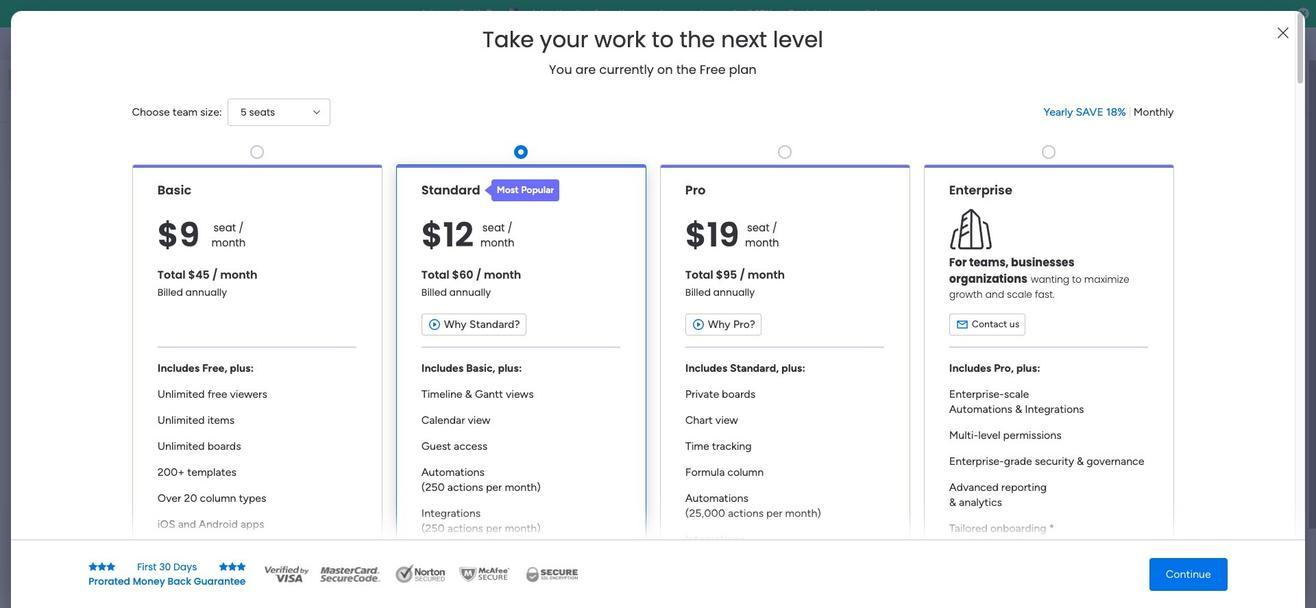 Task type: vqa. For each thing, say whether or not it's contained in the screenshot.
heading
yes



Task type: describe. For each thing, give the bounding box(es) containing it.
jacob simon image
[[1278, 33, 1300, 55]]

1 element
[[391, 354, 408, 370]]

public board image
[[459, 278, 474, 293]]

tier options list box
[[132, 140, 1174, 609]]

star image
[[98, 563, 106, 572]]

4 star image from the left
[[228, 563, 237, 572]]

close recently visited image
[[253, 139, 269, 156]]

quick search results list box
[[253, 156, 1016, 337]]

0 vertical spatial option
[[8, 69, 167, 90]]

workspace image
[[276, 583, 309, 609]]

mastercard secure code image
[[316, 565, 384, 585]]

ssl encrypted image
[[517, 565, 586, 585]]

2 star image from the left
[[106, 563, 115, 572]]

close my workspaces image
[[253, 542, 269, 559]]

2 vertical spatial option
[[0, 190, 175, 192]]

basic tier selected option
[[132, 164, 382, 609]]

billing cycle selection group
[[1044, 105, 1174, 120]]

mcafee secure image
[[457, 565, 512, 585]]

templates image image
[[1061, 131, 1242, 226]]

5 star image from the left
[[237, 563, 246, 572]]

component image
[[459, 299, 471, 312]]



Task type: locate. For each thing, give the bounding box(es) containing it.
1 star image from the left
[[89, 563, 98, 572]]

pro tier selected option
[[660, 164, 910, 609]]

help center element
[[1049, 421, 1255, 475]]

enterprise tier selected option
[[924, 164, 1174, 609]]

list box
[[0, 188, 175, 422]]

1 vertical spatial option
[[8, 92, 167, 114]]

norton secured image
[[390, 565, 451, 585]]

close update feed (inbox) image
[[253, 354, 269, 370]]

standard tier selected option
[[396, 164, 646, 609]]

section head inside standard tier selected option
[[485, 179, 560, 201]]

remove from favorites image
[[412, 278, 426, 292]]

star image
[[89, 563, 98, 572], [106, 563, 115, 572], [219, 563, 228, 572], [228, 563, 237, 572], [237, 563, 246, 572]]

section head
[[485, 179, 560, 201]]

verified by visa image
[[262, 565, 310, 585]]

3 star image from the left
[[219, 563, 228, 572]]

heading
[[483, 27, 823, 52]]

option
[[8, 69, 167, 90], [8, 92, 167, 114], [0, 190, 175, 192]]



